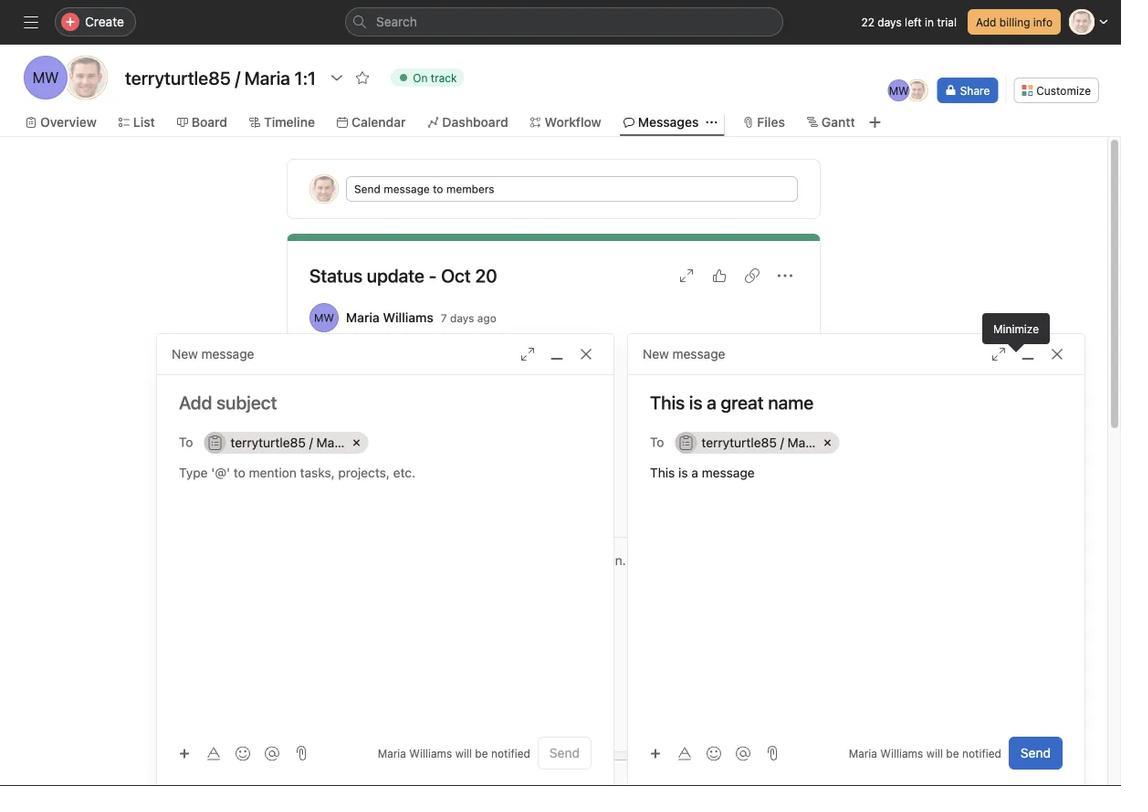 Task type: vqa. For each thing, say whether or not it's contained in the screenshot.
Calendar link
yes



Task type: describe. For each thing, give the bounding box(es) containing it.
send button for at mention image
[[538, 737, 592, 770]]

messages link
[[623, 112, 699, 132]]

calendar
[[351, 115, 406, 130]]

timeline link
[[249, 112, 315, 132]]

emoji image
[[236, 746, 250, 761]]

toolbar for second dialog from left
[[643, 740, 760, 767]]

gantt link
[[807, 112, 855, 132]]

7
[[441, 312, 447, 324]]

summary
[[310, 422, 388, 443]]

williams for 2nd dialog from right
[[409, 747, 452, 760]]

on
[[413, 71, 428, 84]]

copy link image
[[745, 268, 760, 283]]

share
[[960, 84, 990, 97]]

terryturtle85 / maria 1:1 for terryturtle85 / maria 1:1 row associated with expand popout to full screen icon terryturtle85 / maria 1:1 cell
[[231, 435, 368, 450]]

showed
[[470, 553, 516, 568]]

22 days left in trial
[[861, 16, 957, 28]]

this is a message
[[650, 465, 755, 480]]

expand sidebar image
[[24, 15, 38, 29]]

send message to members button
[[346, 176, 798, 202]]

billing
[[1000, 16, 1030, 28]]

terryturtle85 / maria 1:1 cell for terryturtle85 / maria 1:1 row associated with expand popout to full screen icon
[[204, 432, 368, 454]]

status
[[310, 265, 363, 286]]

terryturtle85 / maria 1:1 for terryturtle85 / maria 1:1 cell related to terryturtle85 / maria 1:1 row corresponding to expand popout to full screen image
[[702, 435, 839, 450]]

maria williams link
[[346, 310, 434, 325]]

send for at mention icon's send button
[[1021, 746, 1051, 761]]

0 horizontal spatial tt
[[77, 69, 95, 86]]

terryturtle85 / maria 1:1 cell for terryturtle85 / maria 1:1 row corresponding to expand popout to full screen image
[[675, 432, 840, 454]]

dashboard
[[442, 115, 508, 130]]

track
[[431, 71, 457, 84]]

1:1 for terryturtle85 / maria 1:1 cell related to terryturtle85 / maria 1:1 row corresponding to expand popout to full screen image
[[824, 435, 839, 450]]

at mention image
[[736, 746, 751, 761]]

minimize image
[[1021, 347, 1035, 362]]

terryturtle85 / maria 1:1 row for expand popout to full screen icon
[[204, 432, 588, 458]]

/ for terryturtle85 / maria 1:1 cell related to terryturtle85 / maria 1:1 row corresponding to expand popout to full screen image
[[780, 435, 784, 450]]

showed their appreciation.
[[470, 553, 626, 568]]

send for send message to members
[[354, 183, 381, 195]]

notified for send button associated with at mention image
[[491, 747, 530, 760]]

0 likes. click to like this task image
[[712, 268, 727, 283]]

trial
[[937, 16, 957, 28]]

close image for minimize icon
[[1050, 347, 1065, 362]]

1 horizontal spatial tt
[[317, 183, 331, 195]]

send for send button associated with at mention image
[[550, 746, 580, 761]]

maria williams 7 days ago
[[346, 310, 497, 325]]

files
[[757, 115, 785, 130]]

will for send button associated with at mention image
[[455, 747, 472, 760]]

status update - oct 20
[[310, 265, 497, 286]]

messages
[[638, 115, 699, 130]]

add tab image
[[868, 115, 883, 130]]

overview
[[40, 115, 97, 130]]

info
[[1033, 16, 1053, 28]]

add to starred image
[[355, 70, 370, 85]]

new message for 2nd dialog from right
[[172, 347, 254, 362]]

this
[[650, 465, 675, 480]]

search
[[376, 14, 417, 29]]

board link
[[177, 112, 227, 132]]

minimize tooltip
[[982, 313, 1050, 350]]

appreciation.
[[549, 553, 626, 568]]

files link
[[743, 112, 785, 132]]

be for send button associated with at mention image
[[475, 747, 488, 760]]

their
[[519, 553, 546, 568]]

2 horizontal spatial tt
[[910, 84, 924, 97]]

insert an object image
[[650, 748, 661, 759]]

more actions image
[[778, 268, 793, 283]]



Task type: locate. For each thing, give the bounding box(es) containing it.
customize button
[[1014, 78, 1099, 103]]

dialog
[[157, 334, 614, 786], [628, 334, 1085, 786]]

1 notified from the left
[[491, 747, 530, 760]]

0 horizontal spatial terryturtle85 / maria 1:1 cell
[[204, 432, 368, 454]]

full screen image
[[679, 268, 694, 283]]

workflow link
[[530, 112, 601, 132]]

1 terryturtle85 from the left
[[231, 435, 306, 450]]

0 horizontal spatial terryturtle85
[[231, 435, 306, 450]]

minimize
[[993, 322, 1039, 335]]

1 1:1 from the left
[[353, 435, 368, 450]]

2 maria williams will be notified from the left
[[849, 747, 1002, 760]]

toolbar
[[172, 740, 289, 767], [643, 740, 760, 767]]

williams for second dialog from left
[[881, 747, 923, 760]]

customize
[[1037, 84, 1091, 97]]

1 be from the left
[[475, 747, 488, 760]]

1:1 down add subject text field
[[824, 435, 839, 450]]

1 formatting image from the left
[[206, 746, 221, 761]]

members
[[446, 183, 495, 195]]

terryturtle85 / maria 1:1 cell
[[204, 432, 368, 454], [675, 432, 840, 454]]

terryturtle85 for add subject text box
[[231, 435, 306, 450]]

terryturtle85 / maria 1:1 up this is a message
[[702, 435, 839, 450]]

maria williams will be notified for at mention icon's send button
[[849, 747, 1002, 760]]

/ up "next steps"
[[309, 435, 313, 450]]

1 horizontal spatial terryturtle85 / maria 1:1 cell
[[675, 432, 840, 454]]

message inside send message to members button
[[384, 183, 430, 195]]

2 toolbar from the left
[[643, 740, 760, 767]]

dashboard link
[[428, 112, 508, 132]]

1:1
[[353, 435, 368, 450], [824, 435, 839, 450]]

0 horizontal spatial send button
[[538, 737, 592, 770]]

1 horizontal spatial terryturtle85 / maria 1:1
[[702, 435, 839, 450]]

2 formatting image from the left
[[678, 746, 692, 761]]

show options image
[[330, 70, 344, 85]]

2 horizontal spatial send
[[1021, 746, 1051, 761]]

1 horizontal spatial send button
[[1009, 737, 1063, 770]]

days
[[878, 16, 902, 28], [450, 312, 474, 324]]

calendar link
[[337, 112, 406, 132]]

0 horizontal spatial to
[[179, 434, 193, 449]]

tt up status
[[317, 183, 331, 195]]

0 horizontal spatial 1:1
[[353, 435, 368, 450]]

formatting image right insert an object image
[[206, 746, 221, 761]]

2 will from the left
[[926, 747, 943, 760]]

terryturtle85 up this is a message
[[702, 435, 777, 450]]

1 horizontal spatial formatting image
[[678, 746, 692, 761]]

tt left "share" button
[[910, 84, 924, 97]]

terryturtle85 / maria 1:1 cell up "next steps"
[[204, 432, 368, 454]]

emoji image
[[707, 746, 721, 761]]

formatting image for emoji icon
[[206, 746, 221, 761]]

add billing info
[[976, 16, 1053, 28]]

notified for at mention icon's send button
[[962, 747, 1002, 760]]

0 horizontal spatial mw
[[32, 69, 59, 86]]

at mention image
[[265, 746, 279, 761]]

1 toolbar from the left
[[172, 740, 289, 767]]

1 horizontal spatial toolbar
[[643, 740, 760, 767]]

/ down add subject text field
[[780, 435, 784, 450]]

2 / from the left
[[780, 435, 784, 450]]

2 new message from the left
[[643, 347, 725, 362]]

maria
[[346, 310, 380, 325], [316, 435, 349, 450], [788, 435, 820, 450], [378, 747, 406, 760], [849, 747, 877, 760]]

terryturtle85 for add subject text field
[[702, 435, 777, 450]]

insert an object image
[[179, 748, 190, 759]]

0 horizontal spatial notified
[[491, 747, 530, 760]]

workflow
[[545, 115, 601, 130]]

in
[[925, 16, 934, 28]]

close image for minimize image in the top of the page
[[579, 347, 594, 362]]

1 horizontal spatial terryturtle85 / maria 1:1 row
[[675, 430, 1059, 458]]

be
[[475, 747, 488, 760], [946, 747, 959, 760]]

0 horizontal spatial send
[[354, 183, 381, 195]]

close image
[[579, 347, 594, 362], [1050, 347, 1065, 362]]

1 dialog from the left
[[157, 334, 614, 786]]

notified
[[491, 747, 530, 760], [962, 747, 1002, 760]]

toolbar for 2nd dialog from right
[[172, 740, 289, 767]]

formatting image for emoji image
[[678, 746, 692, 761]]

timeline
[[264, 115, 315, 130]]

to for terryturtle85 / maria 1:1 cell related to terryturtle85 / maria 1:1 row corresponding to expand popout to full screen image
[[650, 434, 664, 449]]

add
[[976, 16, 997, 28]]

add billing info button
[[968, 9, 1061, 35]]

1 horizontal spatial dialog
[[628, 334, 1085, 786]]

days right 7
[[450, 312, 474, 324]]

is
[[678, 465, 688, 480]]

0 horizontal spatial /
[[309, 435, 313, 450]]

terryturtle85 / maria 1:1
[[231, 435, 368, 450], [702, 435, 839, 450]]

tab actions image
[[706, 117, 717, 128]]

2 to from the left
[[650, 434, 664, 449]]

send
[[354, 183, 381, 195], [550, 746, 580, 761], [1021, 746, 1051, 761]]

1 to from the left
[[179, 434, 193, 449]]

2 send button from the left
[[1009, 737, 1063, 770]]

1 send button from the left
[[538, 737, 592, 770]]

mw left "share" button
[[889, 84, 909, 97]]

/
[[309, 435, 313, 450], [780, 435, 784, 450]]

0 horizontal spatial terryturtle85 / maria 1:1 row
[[204, 432, 588, 458]]

minimize image
[[550, 347, 564, 362]]

board
[[192, 115, 227, 130]]

2 terryturtle85 / maria 1:1 from the left
[[702, 435, 839, 450]]

0 horizontal spatial dialog
[[157, 334, 614, 786]]

formatting image left emoji image
[[678, 746, 692, 761]]

-
[[429, 265, 437, 286]]

1 terryturtle85 / maria 1:1 cell from the left
[[204, 432, 368, 454]]

mw
[[32, 69, 59, 86], [889, 84, 909, 97], [314, 311, 334, 324]]

0 horizontal spatial be
[[475, 747, 488, 760]]

Add subject text field
[[628, 390, 1085, 415]]

will
[[455, 747, 472, 760], [926, 747, 943, 760]]

1 horizontal spatial close image
[[1050, 347, 1065, 362]]

new message
[[172, 347, 254, 362], [643, 347, 725, 362]]

0 horizontal spatial close image
[[579, 347, 594, 362]]

/ for terryturtle85 / maria 1:1 row associated with expand popout to full screen icon terryturtle85 / maria 1:1 cell
[[309, 435, 313, 450]]

terryturtle85 / maria 1:1 row
[[675, 430, 1059, 458], [204, 432, 588, 458]]

terryturtle85 / maria 1:1 row down add subject text field
[[675, 430, 1059, 458]]

days right 22 at the top
[[878, 16, 902, 28]]

to for terryturtle85 / maria 1:1 row associated with expand popout to full screen icon terryturtle85 / maria 1:1 cell
[[179, 434, 193, 449]]

22
[[861, 16, 875, 28]]

message left to
[[384, 183, 430, 195]]

0 horizontal spatial terryturtle85 / maria 1:1
[[231, 435, 368, 450]]

1:1 for terryturtle85 / maria 1:1 row associated with expand popout to full screen icon terryturtle85 / maria 1:1 cell
[[353, 435, 368, 450]]

message
[[384, 183, 430, 195], [702, 465, 755, 480]]

expand popout to full screen image
[[520, 347, 535, 362]]

1 maria williams will be notified from the left
[[378, 747, 530, 760]]

0 horizontal spatial will
[[455, 747, 472, 760]]

terryturtle85 / maria 1:1 row for expand popout to full screen image
[[675, 430, 1059, 458]]

1 horizontal spatial will
[[926, 747, 943, 760]]

Add subject text field
[[157, 390, 614, 415]]

mw down status
[[314, 311, 334, 324]]

close image right minimize image in the top of the page
[[579, 347, 594, 362]]

next steps
[[310, 477, 397, 498]]

2 terryturtle85 from the left
[[702, 435, 777, 450]]

1 horizontal spatial /
[[780, 435, 784, 450]]

0 horizontal spatial formatting image
[[206, 746, 221, 761]]

a
[[692, 465, 698, 480]]

create button
[[55, 7, 136, 37]]

share button
[[937, 78, 998, 103]]

2 dialog from the left
[[628, 334, 1085, 786]]

1 horizontal spatial terryturtle85
[[702, 435, 777, 450]]

maria williams will be notified for send button associated with at mention image
[[378, 747, 530, 760]]

1 / from the left
[[309, 435, 313, 450]]

1:1 up "next steps"
[[353, 435, 368, 450]]

None text field
[[121, 61, 321, 94]]

on track button
[[383, 65, 473, 90]]

new message for second dialog from left
[[643, 347, 725, 362]]

ago
[[477, 312, 497, 324]]

1 horizontal spatial to
[[650, 434, 664, 449]]

1 horizontal spatial days
[[878, 16, 902, 28]]

0 horizontal spatial days
[[450, 312, 474, 324]]

1 terryturtle85 / maria 1:1 from the left
[[231, 435, 368, 450]]

2 1:1 from the left
[[824, 435, 839, 450]]

status update - oct 20 link
[[310, 265, 497, 286]]

1 horizontal spatial message
[[702, 465, 755, 480]]

update
[[367, 265, 425, 286]]

left
[[905, 16, 922, 28]]

search list box
[[345, 7, 783, 37]]

send button
[[538, 737, 592, 770], [1009, 737, 1063, 770]]

be for at mention icon's send button
[[946, 747, 959, 760]]

to
[[433, 183, 443, 195]]

0 horizontal spatial maria williams will be notified
[[378, 747, 530, 760]]

1 horizontal spatial send
[[550, 746, 580, 761]]

close image right minimize icon
[[1050, 347, 1065, 362]]

1 horizontal spatial mw
[[314, 311, 334, 324]]

terryturtle85 / maria 1:1 up "next steps"
[[231, 435, 368, 450]]

2 be from the left
[[946, 747, 959, 760]]

0 horizontal spatial toolbar
[[172, 740, 289, 767]]

days inside maria williams 7 days ago
[[450, 312, 474, 324]]

0 horizontal spatial new message
[[172, 347, 254, 362]]

1 vertical spatial days
[[450, 312, 474, 324]]

1 close image from the left
[[579, 347, 594, 362]]

0 vertical spatial days
[[878, 16, 902, 28]]

2 horizontal spatial mw
[[889, 84, 909, 97]]

overview link
[[26, 112, 97, 132]]

search button
[[345, 7, 783, 37]]

create
[[85, 14, 124, 29]]

terryturtle85 left summary
[[231, 435, 306, 450]]

1 horizontal spatial be
[[946, 747, 959, 760]]

terryturtle85 / maria 1:1 row down add subject text box
[[204, 432, 588, 458]]

0 horizontal spatial message
[[384, 183, 430, 195]]

oct
[[441, 265, 471, 286]]

mw up the overview link
[[32, 69, 59, 86]]

2 terryturtle85 / maria 1:1 cell from the left
[[675, 432, 840, 454]]

terryturtle85
[[231, 435, 306, 450], [702, 435, 777, 450]]

1 horizontal spatial maria williams will be notified
[[849, 747, 1002, 760]]

tt up overview
[[77, 69, 95, 86]]

20
[[475, 265, 497, 286]]

tt
[[77, 69, 95, 86], [910, 84, 924, 97], [317, 183, 331, 195]]

maria williams will be notified
[[378, 747, 530, 760], [849, 747, 1002, 760]]

1 vertical spatial message
[[702, 465, 755, 480]]

1 new message from the left
[[172, 347, 254, 362]]

expand popout to full screen image
[[992, 347, 1006, 362]]

2 close image from the left
[[1050, 347, 1065, 362]]

gantt
[[822, 115, 855, 130]]

1 horizontal spatial notified
[[962, 747, 1002, 760]]

send message to members
[[354, 183, 495, 195]]

0 vertical spatial message
[[384, 183, 430, 195]]

2 notified from the left
[[962, 747, 1002, 760]]

williams
[[383, 310, 434, 325], [409, 747, 452, 760], [881, 747, 923, 760]]

send button for at mention icon
[[1009, 737, 1063, 770]]

terryturtle85 / maria 1:1 cell up this is a message
[[675, 432, 840, 454]]

list
[[133, 115, 155, 130]]

list link
[[119, 112, 155, 132]]

1 horizontal spatial 1:1
[[824, 435, 839, 450]]

will for at mention icon's send button
[[926, 747, 943, 760]]

on track
[[413, 71, 457, 84]]

to
[[179, 434, 193, 449], [650, 434, 664, 449]]

1 will from the left
[[455, 747, 472, 760]]

message right a
[[702, 465, 755, 480]]

1 horizontal spatial new message
[[643, 347, 725, 362]]

formatting image
[[206, 746, 221, 761], [678, 746, 692, 761]]



